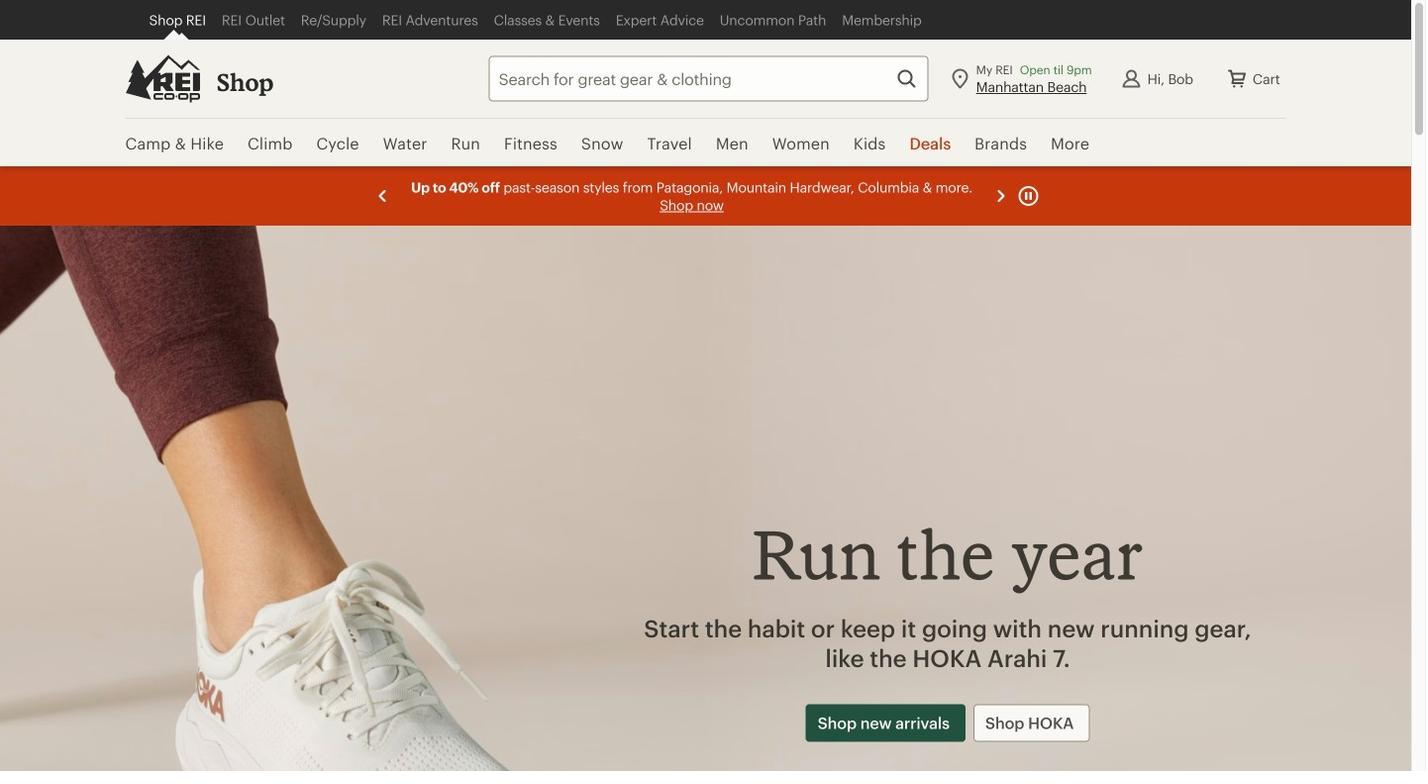 Task type: vqa. For each thing, say whether or not it's contained in the screenshot.
Patagonia Capilene Cool Daily Shirt - Women's 0 image
no



Task type: describe. For each thing, give the bounding box(es) containing it.
next message image
[[989, 184, 1013, 208]]

rei co-op, go to rei.com home page image
[[125, 55, 201, 103]]

promotional messages marquee
[[0, 166, 1411, 226]]

the new hoka arahi 7. add some crisp to your run. image
[[0, 226, 1411, 772]]

Search for great gear & clothing text field
[[489, 56, 929, 102]]



Task type: locate. For each thing, give the bounding box(es) containing it.
None field
[[489, 56, 929, 102]]

banner
[[0, 0, 1411, 168]]

pause banner message scrolling image
[[1017, 184, 1040, 208]]

search image
[[895, 67, 919, 91]]

previous message image
[[371, 184, 395, 208]]

None search field
[[453, 56, 929, 102]]

shopping cart is empty image
[[1225, 67, 1249, 91]]



